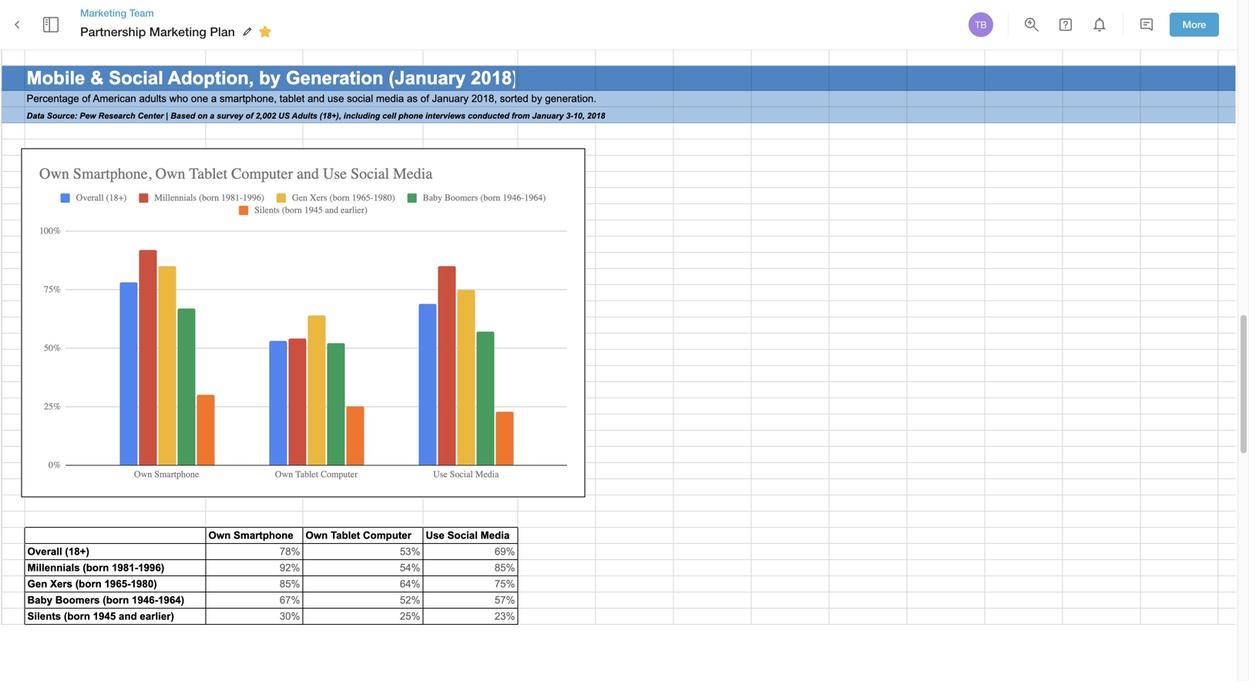 Task type: describe. For each thing, give the bounding box(es) containing it.
partnership marketing plan
[[80, 24, 235, 39]]

tb
[[976, 19, 987, 30]]

1 horizontal spatial marketing
[[149, 24, 207, 39]]

partnership
[[80, 24, 146, 39]]



Task type: locate. For each thing, give the bounding box(es) containing it.
marketing up "partnership"
[[80, 7, 127, 19]]

marketing team link
[[80, 6, 277, 20]]

0 vertical spatial marketing
[[80, 7, 127, 19]]

more
[[1183, 19, 1207, 31]]

team
[[129, 7, 154, 19]]

0 horizontal spatial marketing
[[80, 7, 127, 19]]

marketing
[[80, 7, 127, 19], [149, 24, 207, 39]]

plan
[[210, 24, 235, 39]]

marketing down 'marketing team' link
[[149, 24, 207, 39]]

1 vertical spatial marketing
[[149, 24, 207, 39]]

tb button
[[967, 10, 996, 39]]

more button
[[1170, 13, 1220, 37]]

marketing team
[[80, 7, 154, 19]]



Task type: vqa. For each thing, say whether or not it's contained in the screenshot.
the bottommost the to
no



